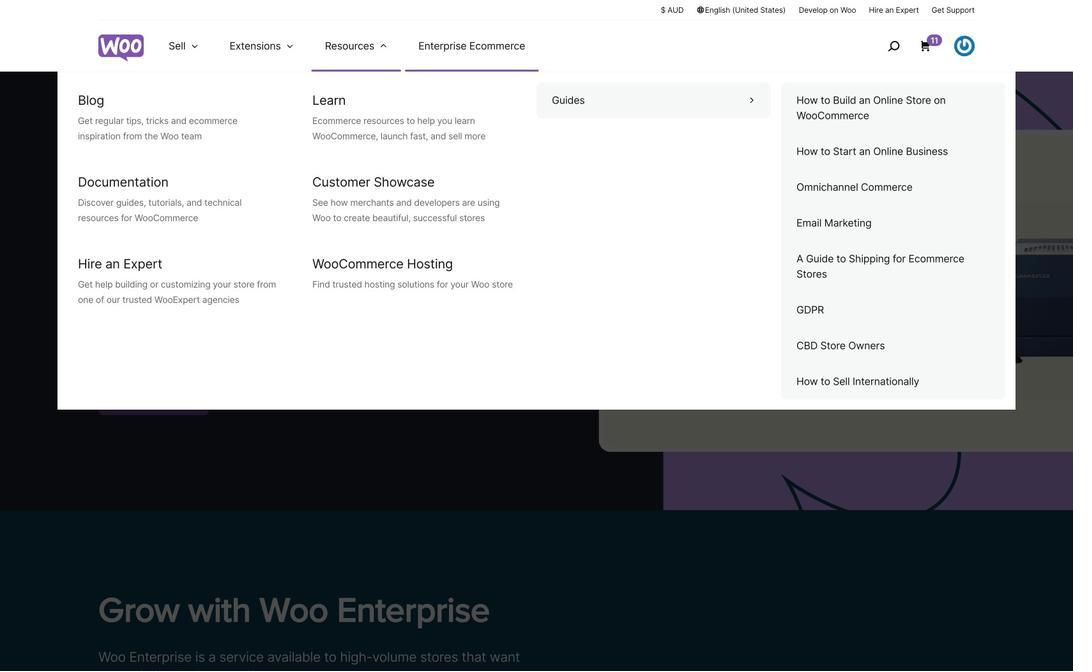 Task type: describe. For each thing, give the bounding box(es) containing it.
service navigation menu element
[[861, 25, 975, 67]]

la marzocco store image
[[537, 72, 1074, 510]]

search image
[[884, 36, 904, 56]]

open account menu image
[[955, 36, 975, 56]]



Task type: vqa. For each thing, say whether or not it's contained in the screenshot.
La Marzocco store image
yes



